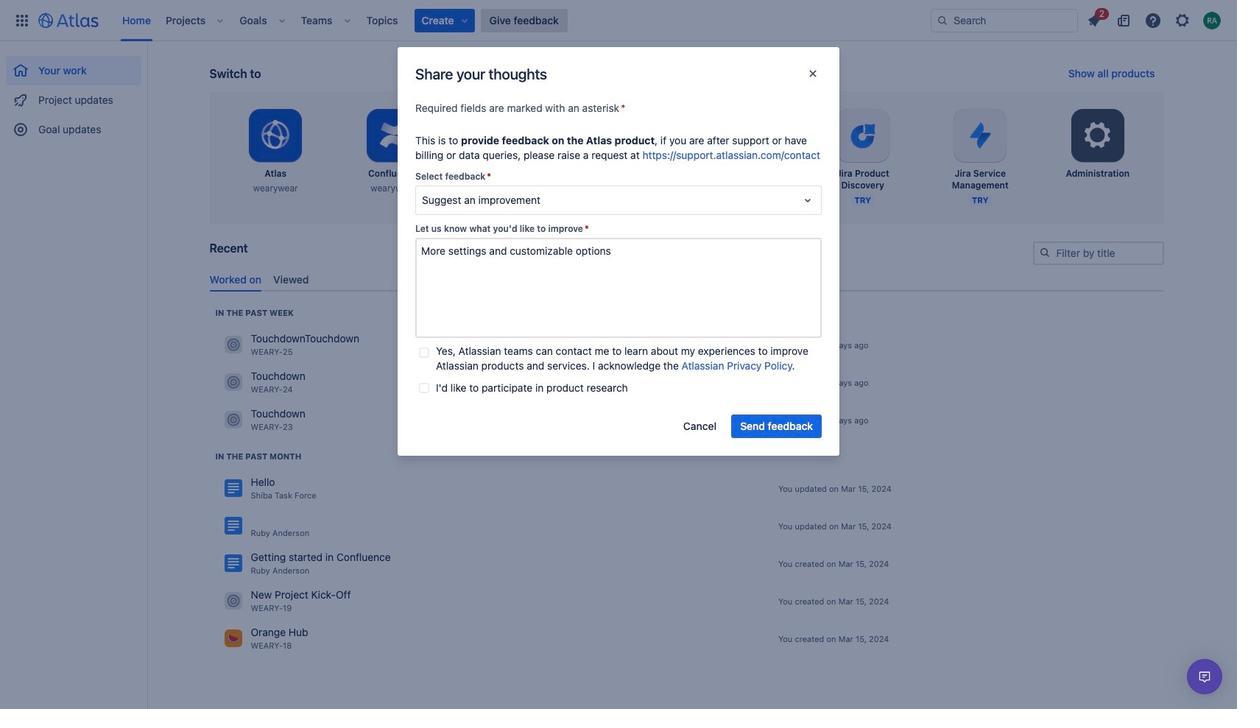 Task type: describe. For each thing, give the bounding box(es) containing it.
top element
[[9, 0, 931, 41]]

2 confluence image from the top
[[224, 555, 242, 573]]

open image
[[799, 192, 817, 209]]

2 townsquare image from the top
[[224, 630, 242, 648]]

search image
[[1039, 247, 1051, 259]]

search image
[[937, 14, 949, 26]]

2 heading from the top
[[216, 451, 302, 463]]

Filter by title field
[[1035, 243, 1163, 264]]

2 townsquare image from the top
[[224, 411, 242, 429]]

3 townsquare image from the top
[[224, 593, 242, 610]]

close modal image
[[805, 65, 822, 83]]



Task type: locate. For each thing, give the bounding box(es) containing it.
heading
[[216, 307, 294, 319], [216, 451, 302, 463]]

settings image
[[1081, 118, 1116, 153]]

1 vertical spatial confluence image
[[224, 555, 242, 573]]

help image
[[1145, 11, 1163, 29]]

confluence image
[[224, 517, 242, 535], [224, 555, 242, 573]]

townsquare image
[[224, 336, 242, 354], [224, 630, 242, 648]]

open intercom messenger image
[[1197, 668, 1214, 686]]

0 vertical spatial townsquare image
[[224, 336, 242, 354]]

1 vertical spatial heading
[[216, 451, 302, 463]]

1 heading from the top
[[216, 307, 294, 319]]

None search field
[[931, 8, 1079, 32]]

townsquare image
[[224, 374, 242, 391], [224, 411, 242, 429], [224, 593, 242, 610]]

banner
[[0, 0, 1238, 41]]

0 vertical spatial confluence image
[[224, 517, 242, 535]]

group
[[6, 41, 141, 149]]

confluence image
[[224, 480, 242, 498]]

0 vertical spatial townsquare image
[[224, 374, 242, 391]]

None text field
[[416, 238, 822, 338]]

1 vertical spatial townsquare image
[[224, 630, 242, 648]]

1 townsquare image from the top
[[224, 336, 242, 354]]

2 vertical spatial townsquare image
[[224, 593, 242, 610]]

1 confluence image from the top
[[224, 517, 242, 535]]

1 townsquare image from the top
[[224, 374, 242, 391]]

tab list
[[204, 267, 1170, 292]]

Search field
[[931, 8, 1079, 32]]

1 vertical spatial townsquare image
[[224, 411, 242, 429]]

0 vertical spatial heading
[[216, 307, 294, 319]]



Task type: vqa. For each thing, say whether or not it's contained in the screenshot.
7:59 pm Sunday
no



